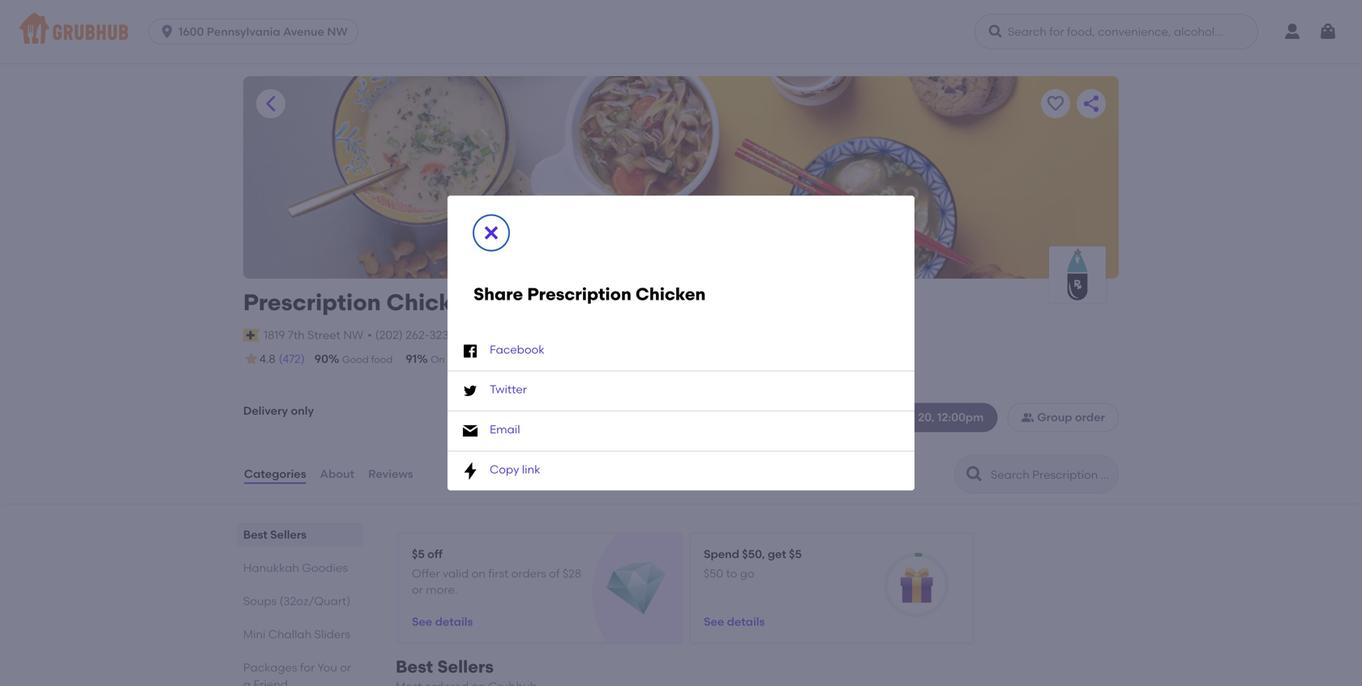 Task type: vqa. For each thing, say whether or not it's contained in the screenshot.
Seattle, WA Button
no



Task type: locate. For each thing, give the bounding box(es) containing it.
or down offer at the bottom
[[412, 584, 423, 597]]

prescription chicken
[[243, 289, 479, 316]]

0 horizontal spatial sellers
[[270, 528, 307, 542]]

nw for 1600 pennsylvania avenue nw
[[327, 25, 348, 39]]

challah
[[268, 628, 312, 642]]

caret left icon image
[[261, 94, 281, 114]]

1 see from the left
[[412, 616, 432, 629]]

nw
[[327, 25, 348, 39], [343, 329, 363, 342]]

(32oz/quart)
[[279, 595, 350, 608]]

1 horizontal spatial see details button
[[704, 608, 765, 637]]

0 vertical spatial nw
[[327, 25, 348, 39]]

sellers up hanukkah goodies
[[270, 528, 307, 542]]

fees button
[[467, 327, 493, 345]]

0 horizontal spatial details
[[435, 616, 473, 629]]

nw left •
[[343, 329, 363, 342]]

0 horizontal spatial see details
[[412, 616, 473, 629]]

see details button down more.
[[412, 608, 473, 637]]

on
[[472, 567, 486, 581]]

0 horizontal spatial see
[[412, 616, 432, 629]]

see down $50
[[704, 616, 724, 629]]

to
[[726, 567, 737, 581]]

best sellers
[[243, 528, 307, 542], [396, 657, 494, 678]]

0 horizontal spatial $5
[[412, 548, 425, 561]]

1 vertical spatial best sellers
[[396, 657, 494, 678]]

1 vertical spatial nw
[[343, 329, 363, 342]]

1 vertical spatial sellers
[[437, 657, 494, 678]]

1 horizontal spatial or
[[412, 584, 423, 597]]

details
[[435, 616, 473, 629], [727, 616, 765, 629]]

svg image for twitter
[[461, 382, 480, 401]]

90
[[315, 352, 328, 366], [520, 352, 534, 366]]

delivery only
[[243, 404, 314, 418]]

1 90 from the left
[[315, 352, 328, 366]]

1819
[[264, 329, 285, 342]]

svg image inside 1600 pennsylvania avenue nw button
[[159, 24, 175, 40]]

details down more.
[[435, 616, 473, 629]]

1 see details from the left
[[412, 616, 473, 629]]

prescription
[[527, 284, 631, 305], [243, 289, 381, 316]]

1 horizontal spatial see details
[[704, 616, 765, 629]]

prescription up the 1819 7th street nw
[[243, 289, 381, 316]]

valid
[[443, 567, 469, 581]]

share prescription chicken
[[474, 284, 706, 305]]

1 vertical spatial or
[[340, 661, 351, 675]]

1 $5 from the left
[[412, 548, 425, 561]]

1 horizontal spatial svg image
[[461, 342, 480, 361]]

first
[[488, 567, 509, 581]]

see details
[[412, 616, 473, 629], [704, 616, 765, 629]]

nw right avenue
[[327, 25, 348, 39]]

0 horizontal spatial 90
[[315, 352, 328, 366]]

$5 right get
[[789, 548, 802, 561]]

1 vertical spatial best
[[396, 657, 433, 678]]

1 horizontal spatial 90
[[520, 352, 534, 366]]

off
[[427, 548, 443, 561]]

time
[[447, 354, 468, 366]]

or right you
[[340, 661, 351, 675]]

details for offer valid on first orders of $28 or more.
[[435, 616, 473, 629]]

chicken
[[636, 284, 706, 305], [386, 289, 479, 316]]

1819 7th street nw button
[[263, 327, 364, 345]]

dec
[[893, 411, 915, 425]]

main navigation navigation
[[0, 0, 1362, 63]]

0 horizontal spatial chicken
[[386, 289, 479, 316]]

1 horizontal spatial sellers
[[437, 657, 494, 678]]

2 $5 from the left
[[789, 548, 802, 561]]

svg image
[[988, 24, 1004, 40], [482, 223, 501, 243], [461, 382, 480, 401], [461, 422, 480, 441], [461, 462, 480, 481]]

$28
[[563, 567, 582, 581]]

best
[[243, 528, 268, 542], [396, 657, 433, 678]]

2 90 from the left
[[520, 352, 534, 366]]

reviews
[[368, 468, 413, 481]]

share icon image
[[1082, 94, 1101, 114]]

save this restaurant image
[[1046, 94, 1065, 114]]

2 see from the left
[[704, 616, 724, 629]]

1 details from the left
[[435, 616, 473, 629]]

street
[[307, 329, 341, 342]]

see details down to
[[704, 616, 765, 629]]

pennsylvania
[[207, 25, 280, 39]]

1 horizontal spatial best
[[396, 657, 433, 678]]

a
[[243, 678, 251, 687]]

nw inside "main navigation" navigation
[[327, 25, 348, 39]]

see
[[412, 616, 432, 629], [704, 616, 724, 629]]

90 down street
[[315, 352, 328, 366]]

7th
[[288, 329, 305, 342]]

$5
[[412, 548, 425, 561], [789, 548, 802, 561]]

see details down more.
[[412, 616, 473, 629]]

2 see details button from the left
[[704, 608, 765, 637]]

mini challah sliders
[[243, 628, 350, 642]]

$50,
[[742, 548, 765, 561]]

best sellers down more.
[[396, 657, 494, 678]]

0 horizontal spatial see details button
[[412, 608, 473, 637]]

friend
[[253, 678, 288, 687]]

1 see details button from the left
[[412, 608, 473, 637]]

91
[[406, 352, 417, 366]]

details down go
[[727, 616, 765, 629]]

sliders
[[314, 628, 350, 642]]

details for $50 to go
[[727, 616, 765, 629]]

svg image
[[1318, 22, 1338, 41], [159, 24, 175, 40], [461, 342, 480, 361]]

1600
[[178, 25, 204, 39]]

sellers
[[270, 528, 307, 542], [437, 657, 494, 678]]

dec 20, 12:00pm
[[893, 411, 984, 425]]

90 up twitter
[[520, 352, 534, 366]]

$5 inside $5 off offer valid on first orders of $28 or more.
[[412, 548, 425, 561]]

reviews button
[[367, 445, 414, 504]]

star icon image
[[243, 351, 259, 367]]

group
[[1037, 411, 1072, 425]]

0 horizontal spatial or
[[340, 661, 351, 675]]

link
[[522, 463, 540, 477]]

$50
[[704, 567, 723, 581]]

about
[[320, 468, 354, 481]]

see for offer valid on first orders of $28 or more.
[[412, 616, 432, 629]]

0 horizontal spatial best
[[243, 528, 268, 542]]

1 horizontal spatial $5
[[789, 548, 802, 561]]

2 details from the left
[[727, 616, 765, 629]]

svg image for 1600 pennsylvania avenue nw
[[159, 24, 175, 40]]

best sellers up the hanukkah
[[243, 528, 307, 542]]

1 horizontal spatial details
[[727, 616, 765, 629]]

1 horizontal spatial best sellers
[[396, 657, 494, 678]]

0 vertical spatial best sellers
[[243, 528, 307, 542]]

see down more.
[[412, 616, 432, 629]]

promo image
[[607, 560, 666, 619]]

sellers down more.
[[437, 657, 494, 678]]

copy
[[490, 463, 519, 477]]

group order button
[[1007, 403, 1119, 432]]

good
[[342, 354, 369, 366]]

1 horizontal spatial see
[[704, 616, 724, 629]]

4.8
[[259, 352, 276, 366]]

0 horizontal spatial best sellers
[[243, 528, 307, 542]]

prescription right 'share'
[[527, 284, 631, 305]]

2 see details from the left
[[704, 616, 765, 629]]

more.
[[426, 584, 458, 597]]

save this restaurant button
[[1041, 89, 1070, 118]]

$5 left off
[[412, 548, 425, 561]]

offer
[[412, 567, 440, 581]]

see details button
[[412, 608, 473, 637], [704, 608, 765, 637]]

see details for offer valid on first orders of $28 or more.
[[412, 616, 473, 629]]

1600 pennsylvania avenue nw
[[178, 25, 348, 39]]

0 horizontal spatial svg image
[[159, 24, 175, 40]]

email
[[490, 423, 520, 437]]

see details button down to
[[704, 608, 765, 637]]

0 vertical spatial or
[[412, 584, 423, 597]]

food
[[371, 354, 393, 366]]

or
[[412, 584, 423, 597], [340, 661, 351, 675]]



Task type: describe. For each thing, give the bounding box(es) containing it.
see details for $50 to go
[[704, 616, 765, 629]]

about button
[[319, 445, 355, 504]]

hanukkah
[[243, 561, 299, 575]]

svg image for copy link
[[461, 462, 480, 481]]

12:00pm
[[937, 411, 984, 425]]

people icon image
[[1021, 411, 1034, 424]]

order
[[1075, 411, 1105, 425]]

mini
[[243, 628, 266, 642]]

go
[[740, 567, 755, 581]]

2 horizontal spatial svg image
[[1318, 22, 1338, 41]]

see details button for $50 to go
[[704, 608, 765, 637]]

or inside packages for you or a friend
[[340, 661, 351, 675]]

• (202) 262-3235
[[367, 329, 456, 342]]

svg image for email
[[461, 422, 480, 441]]

0 vertical spatial sellers
[[270, 528, 307, 542]]

on time delivery
[[431, 354, 507, 366]]

(472)
[[279, 352, 305, 366]]

20,
[[918, 411, 935, 425]]

prescription chicken logo image
[[1049, 246, 1106, 303]]

fees
[[467, 329, 493, 343]]

spend
[[704, 548, 739, 561]]

0 vertical spatial best
[[243, 528, 268, 542]]

svg image for facebook
[[461, 342, 480, 361]]

Search Prescription Chicken search field
[[989, 467, 1113, 483]]

facebook
[[490, 343, 545, 357]]

nw for 1819 7th street nw
[[343, 329, 363, 342]]

categories
[[244, 468, 306, 481]]

get
[[768, 548, 786, 561]]

or inside $5 off offer valid on first orders of $28 or more.
[[412, 584, 423, 597]]

dec 20, 12:00pm button
[[863, 403, 998, 432]]

group order
[[1037, 411, 1105, 425]]

for
[[300, 661, 315, 675]]

hanukkah goodies
[[243, 561, 348, 575]]

categories button
[[243, 445, 307, 504]]

3235
[[429, 329, 456, 342]]

1 horizontal spatial prescription
[[527, 284, 631, 305]]

$5 off offer valid on first orders of $28 or more.
[[412, 548, 582, 597]]

see for $50 to go
[[704, 616, 724, 629]]

packages for you or a friend
[[243, 661, 351, 687]]

twitter
[[490, 383, 527, 397]]

on
[[431, 354, 445, 366]]

only
[[291, 404, 314, 418]]

1600 pennsylvania avenue nw button
[[148, 19, 365, 45]]

spend $50, get $5 $50 to go
[[704, 548, 802, 581]]

$5 inside spend $50, get $5 $50 to go
[[789, 548, 802, 561]]

(202) 262-3235 button
[[375, 327, 456, 344]]

orders
[[511, 567, 546, 581]]

•
[[367, 329, 372, 342]]

svg image inside "main navigation" navigation
[[988, 24, 1004, 40]]

(202)
[[375, 329, 403, 342]]

soups
[[243, 595, 277, 608]]

1819 7th street nw
[[264, 329, 363, 342]]

see details button for offer valid on first orders of $28 or more.
[[412, 608, 473, 637]]

avenue
[[283, 25, 324, 39]]

delivery
[[243, 404, 288, 418]]

you
[[317, 661, 337, 675]]

0 horizontal spatial prescription
[[243, 289, 381, 316]]

1 horizontal spatial chicken
[[636, 284, 706, 305]]

goodies
[[302, 561, 348, 575]]

share
[[474, 284, 523, 305]]

search icon image
[[965, 465, 984, 484]]

of
[[549, 567, 560, 581]]

subscription pass image
[[243, 329, 260, 342]]

packages
[[243, 661, 297, 675]]

262-
[[406, 329, 429, 342]]

soups (32oz/quart)
[[243, 595, 350, 608]]

delivery
[[471, 354, 507, 366]]

copy link
[[490, 463, 540, 477]]

good food
[[342, 354, 393, 366]]



